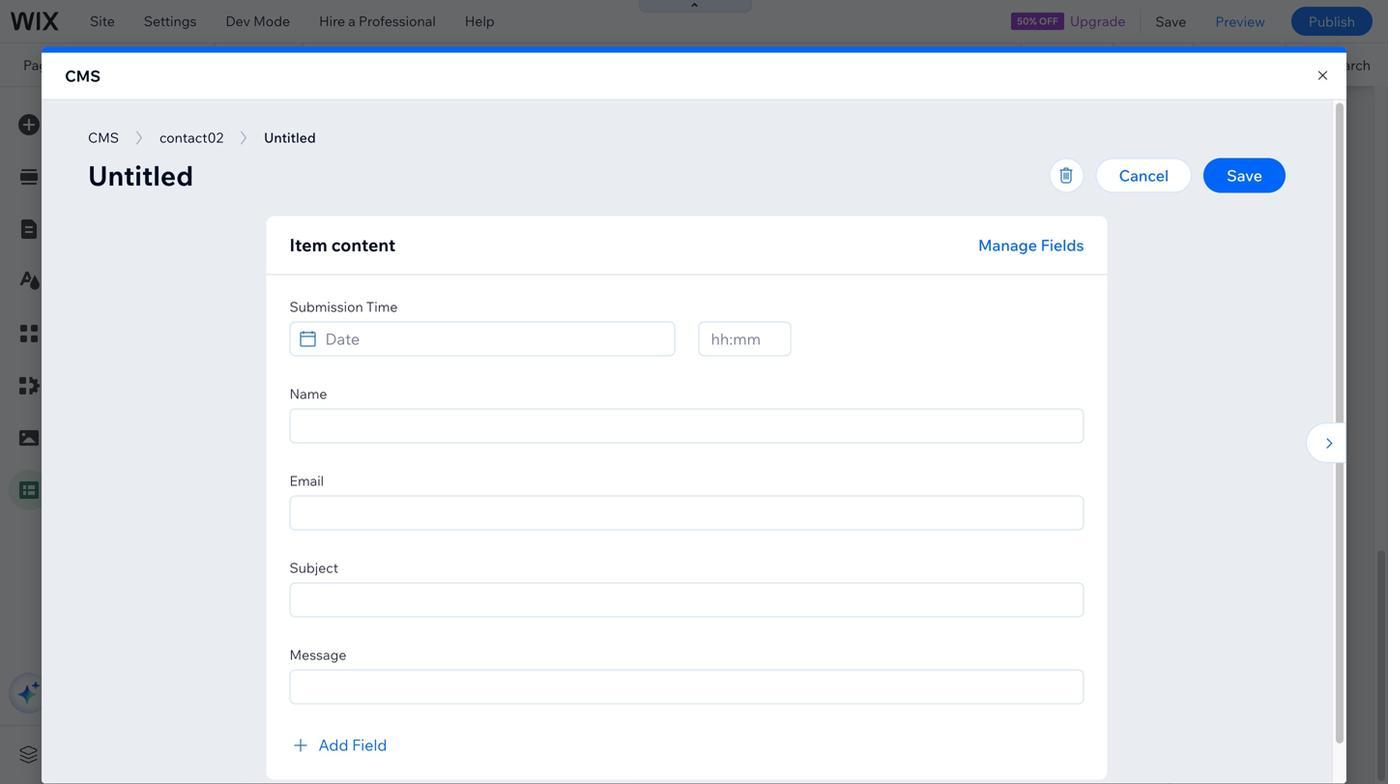 Task type: locate. For each thing, give the bounding box(es) containing it.
search
[[1327, 56, 1371, 73]]

50% off
[[1017, 15, 1058, 27]]

collection
[[428, 709, 502, 728]]

create
[[376, 709, 425, 728]]

save button
[[1141, 0, 1201, 43]]

publish
[[1309, 13, 1355, 30]]

cms
[[65, 66, 101, 85]]

site
[[90, 13, 115, 29]]

preview
[[1216, 13, 1265, 30]]

off
[[1039, 15, 1058, 27]]

dev
[[226, 13, 250, 29]]

save
[[1156, 13, 1187, 30]]

your collections
[[82, 189, 184, 206]]

permissions:
[[315, 246, 383, 261]]

create collection button
[[353, 701, 525, 736]]

your
[[82, 189, 111, 206]]

projects
[[73, 56, 145, 73]]

help
[[465, 13, 495, 29]]



Task type: vqa. For each thing, say whether or not it's contained in the screenshot.
Color
no



Task type: describe. For each thing, give the bounding box(es) containing it.
contact02 permissions: form submissions
[[315, 227, 484, 261]]

upgrade
[[1070, 13, 1126, 29]]

form
[[386, 246, 414, 261]]

a
[[348, 13, 356, 29]]

mode
[[253, 13, 290, 29]]

dev mode
[[226, 13, 290, 29]]

professional
[[359, 13, 436, 29]]

search button
[[1286, 44, 1388, 86]]

collections
[[114, 189, 184, 206]]

contact02
[[315, 227, 379, 244]]

hire
[[319, 13, 345, 29]]

main
[[82, 157, 113, 174]]

submissions
[[417, 246, 484, 261]]

publish button
[[1292, 7, 1373, 36]]

settings
[[144, 13, 197, 29]]

hire a professional
[[319, 13, 436, 29]]

50%
[[1017, 15, 1037, 27]]

create collection
[[376, 709, 502, 728]]

preview button
[[1201, 0, 1280, 43]]



